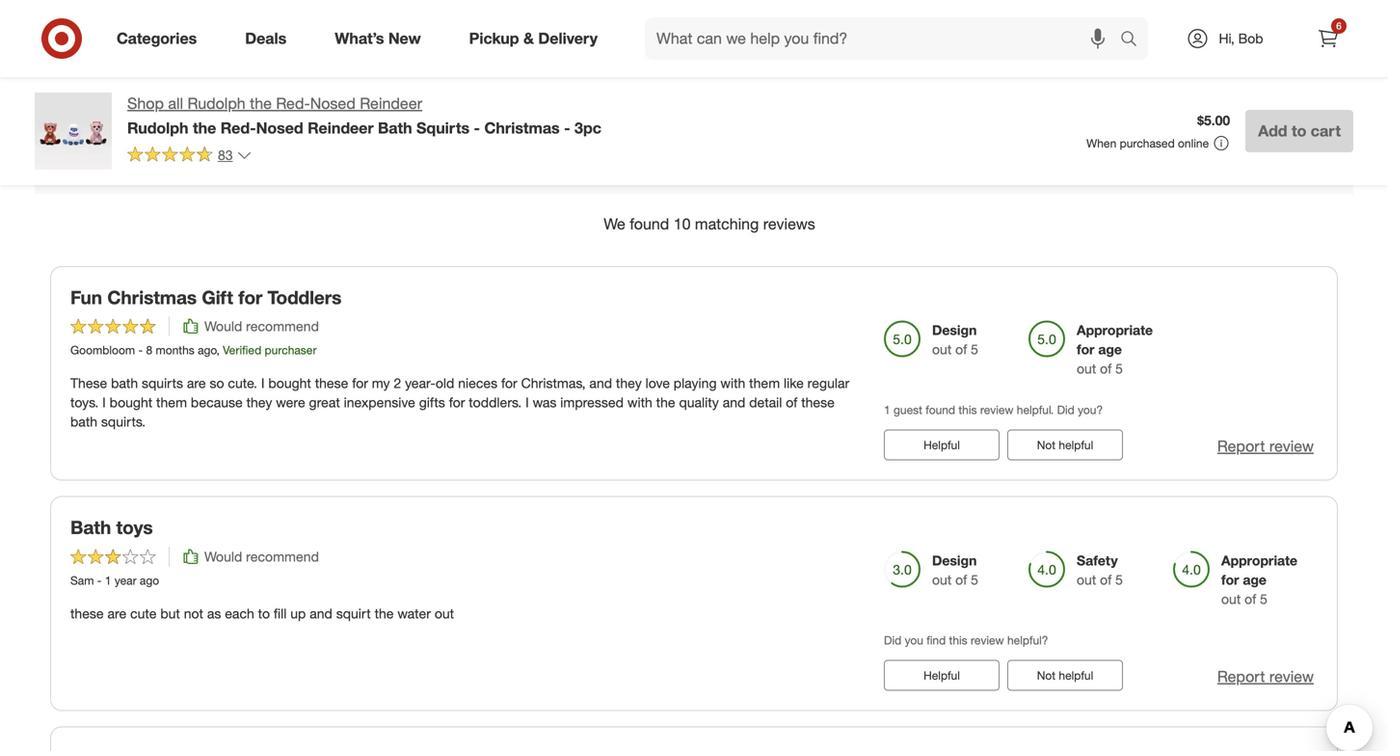 Task type: locate. For each thing, give the bounding box(es) containing it.
design up did you find this review helpful?
[[933, 552, 977, 569]]

them down squirts
[[156, 394, 187, 411]]

report review button for bath toys
[[1218, 666, 1315, 688]]

helpful button down the find at the bottom of the page
[[884, 660, 1000, 691]]

impressed
[[561, 394, 624, 411]]

helpful button
[[884, 430, 1000, 461], [884, 660, 1000, 691]]

with down love
[[628, 394, 653, 411]]

1 helpful from the top
[[924, 438, 961, 453]]

these
[[315, 375, 348, 392], [802, 394, 835, 411], [70, 605, 104, 622]]

2 not helpful from the top
[[1038, 668, 1094, 683]]

what's
[[335, 29, 384, 48]]

report review button
[[1218, 436, 1315, 458], [1218, 666, 1315, 688]]

0 vertical spatial found
[[630, 215, 670, 233]]

1 vertical spatial would
[[204, 548, 242, 565]]

1 vertical spatial report
[[1218, 667, 1266, 686]]

guest
[[894, 403, 923, 417]]

image of rudolph the red-nosed reindeer bath squirts - christmas - 3pc image
[[35, 93, 112, 170]]

1 vertical spatial not helpful
[[1038, 668, 1094, 683]]

0 vertical spatial nosed
[[310, 94, 356, 113]]

0 vertical spatial helpful button
[[884, 430, 1000, 461]]

1 design from the top
[[933, 322, 977, 339]]

1 report review button from the top
[[1218, 436, 1315, 458]]

1 helpful button from the top
[[884, 430, 1000, 461]]

i left was
[[526, 394, 529, 411]]

0 horizontal spatial nosed
[[256, 118, 303, 137]]

6 link
[[1308, 17, 1350, 60]]

design for bath toys
[[933, 552, 977, 569]]

0 vertical spatial to
[[1292, 122, 1307, 140]]

helpful for bath toys
[[924, 668, 961, 683]]

1 vertical spatial ago
[[140, 573, 159, 588]]

not helpful button down helpful?
[[1008, 660, 1124, 691]]

report for fun christmas gift for toddlers
[[1218, 437, 1266, 456]]

1 horizontal spatial appropriate for age out of 5
[[1222, 552, 1298, 608]]

these bath squirts are so cute. i bought these for my 2 year-old nieces for christmas, and they love playing with them like regular toys. i bought them because they were great inexpensive gifts for toddlers. i was impressed with the quality and detail of these bath squirts.
[[70, 375, 850, 430]]

red- down the deals link
[[276, 94, 310, 113]]

1 vertical spatial nosed
[[256, 118, 303, 137]]

1 vertical spatial helpful
[[1059, 668, 1094, 683]]

helpful for fun christmas gift for toddlers
[[1059, 438, 1094, 453]]

of inside 'these bath squirts are so cute. i bought these for my 2 year-old nieces for christmas, and they love playing with them like regular toys. i bought them because they were great inexpensive gifts for toddlers. i was impressed with the quality and detail of these bath squirts.'
[[786, 394, 798, 411]]

bought up were at the left bottom of page
[[268, 375, 311, 392]]

this for fun christmas gift for toddlers
[[959, 403, 978, 417]]

0 vertical spatial not helpful button
[[1008, 430, 1124, 461]]

not down helpful?
[[1038, 668, 1056, 683]]

1 vertical spatial this
[[950, 633, 968, 648]]

they left love
[[616, 375, 642, 392]]

to right add
[[1292, 122, 1307, 140]]

bought
[[268, 375, 311, 392], [110, 394, 153, 411]]

them
[[750, 375, 780, 392], [156, 394, 187, 411]]

bath
[[378, 118, 412, 137], [70, 517, 111, 539]]

the left water on the bottom left of page
[[375, 605, 394, 622]]

found
[[630, 215, 670, 233], [926, 403, 956, 417]]

purchased
[[1120, 136, 1175, 150]]

1
[[884, 403, 891, 417], [105, 573, 111, 588]]

0 vertical spatial helpful
[[1059, 438, 1094, 453]]

recommend up purchaser
[[246, 318, 319, 335]]

2 not helpful button from the top
[[1008, 660, 1124, 691]]

rudolph right 'all' on the top of page
[[188, 94, 246, 113]]

with
[[721, 375, 746, 392], [628, 394, 653, 411]]

2 design from the top
[[933, 552, 977, 569]]

verified
[[1211, 154, 1263, 173], [223, 343, 262, 357]]

these
[[70, 375, 107, 392]]

we found 10 matching reviews
[[604, 215, 816, 233]]

1 horizontal spatial verified
[[1211, 154, 1263, 173]]

0 vertical spatial recommend
[[246, 318, 319, 335]]

not helpful down helpful?
[[1038, 668, 1094, 683]]

0 horizontal spatial appropriate
[[1077, 322, 1154, 339]]

so
[[210, 375, 224, 392]]

red-
[[276, 94, 310, 113], [221, 118, 256, 137]]

0 horizontal spatial these
[[70, 605, 104, 622]]

0 horizontal spatial 1
[[105, 573, 111, 588]]

them up detail
[[750, 375, 780, 392]]

these down regular
[[802, 394, 835, 411]]

rudolph
[[188, 94, 246, 113], [127, 118, 189, 137]]

0 vertical spatial these
[[315, 375, 348, 392]]

water
[[398, 605, 431, 622]]

report review button for fun christmas gift for toddlers
[[1218, 436, 1315, 458]]

are left the so
[[187, 375, 206, 392]]

1 horizontal spatial are
[[187, 375, 206, 392]]

1 vertical spatial 1
[[105, 573, 111, 588]]

red- up 83
[[221, 118, 256, 137]]

1 not helpful button from the top
[[1008, 430, 1124, 461]]

0 vertical spatial are
[[187, 375, 206, 392]]

review
[[981, 403, 1014, 417], [1270, 437, 1315, 456], [971, 633, 1005, 648], [1270, 667, 1315, 686]]

0 horizontal spatial ago
[[140, 573, 159, 588]]

1 left guest
[[884, 403, 891, 417]]

and up 'impressed' at the bottom of page
[[590, 375, 612, 392]]

goombloom - 8 months ago , verified purchaser
[[70, 343, 317, 357]]

0 horizontal spatial christmas
[[107, 286, 197, 308]]

i right cute.
[[261, 375, 265, 392]]

bath left squirts
[[378, 118, 412, 137]]

this
[[959, 403, 978, 417], [950, 633, 968, 648]]

we
[[604, 215, 626, 233]]

not for bath toys
[[1038, 668, 1056, 683]]

0 vertical spatial not
[[1038, 438, 1056, 453]]

1 vertical spatial recommend
[[246, 548, 319, 565]]

would up as
[[204, 548, 242, 565]]

1 vertical spatial found
[[926, 403, 956, 417]]

0 horizontal spatial age
[[1099, 341, 1123, 358]]

was
[[533, 394, 557, 411]]

1 report from the top
[[1218, 437, 1266, 456]]

2 design out of 5 from the top
[[933, 552, 979, 588]]

cute.
[[228, 375, 257, 392]]

1 horizontal spatial these
[[315, 375, 348, 392]]

0 vertical spatial report
[[1218, 437, 1266, 456]]

price
[[583, 45, 613, 61]]

my
[[372, 375, 390, 392]]

not helpful for bath toys
[[1038, 668, 1094, 683]]

0 horizontal spatial with
[[628, 394, 653, 411]]

1 report review from the top
[[1218, 437, 1315, 456]]

nosed
[[310, 94, 356, 113], [256, 118, 303, 137]]

and right up
[[310, 605, 333, 622]]

1 not helpful from the top
[[1038, 438, 1094, 453]]

recommend for bath toys
[[246, 548, 319, 565]]

,
[[216, 343, 220, 357]]

of
[[956, 341, 968, 358], [1101, 360, 1112, 377], [786, 394, 798, 411], [956, 571, 968, 588], [1101, 571, 1112, 588], [1245, 591, 1257, 608]]

not helpful button
[[1008, 430, 1124, 461], [1008, 660, 1124, 691]]

would recommend for christmas
[[204, 318, 319, 335]]

bath inside shop all rudolph the red-nosed reindeer rudolph the red-nosed reindeer bath squirts - christmas - 3pc
[[378, 118, 412, 137]]

out
[[933, 341, 952, 358], [1077, 360, 1097, 377], [933, 571, 952, 588], [1077, 571, 1097, 588], [1222, 591, 1242, 608], [435, 605, 454, 622]]

found left 10
[[630, 215, 670, 233]]

2 helpful from the top
[[1059, 668, 1094, 683]]

0 vertical spatial report review
[[1218, 437, 1315, 456]]

0 vertical spatial this
[[959, 403, 978, 417]]

1 horizontal spatial age
[[1244, 571, 1267, 588]]

1 vertical spatial helpful button
[[884, 660, 1000, 691]]

0 vertical spatial ago
[[198, 343, 216, 357]]

1 horizontal spatial bath
[[378, 118, 412, 137]]

design up 1 guest found this review helpful. did you?
[[933, 322, 977, 339]]

pickup & delivery
[[469, 29, 598, 48]]

did left you?
[[1058, 403, 1075, 417]]

you
[[905, 633, 924, 648]]

2 report review button from the top
[[1218, 666, 1315, 688]]

2 would from the top
[[204, 548, 242, 565]]

2 vertical spatial these
[[70, 605, 104, 622]]

3pc
[[575, 118, 602, 137]]

bath left toys
[[70, 517, 111, 539]]

0 vertical spatial helpful
[[924, 438, 961, 453]]

1 vertical spatial are
[[107, 605, 127, 622]]

the down 'deals'
[[250, 94, 272, 113]]

1 not from the top
[[1038, 438, 1056, 453]]

83
[[218, 146, 233, 163]]

goombloom
[[70, 343, 135, 357]]

2 helpful button from the top
[[884, 660, 1000, 691]]

and left detail
[[723, 394, 746, 411]]

reindeer down what's
[[308, 118, 374, 137]]

would recommend up these are cute but not as each to fill up and squirt the water out
[[204, 548, 319, 565]]

0 vertical spatial bath
[[378, 118, 412, 137]]

2 horizontal spatial and
[[723, 394, 746, 411]]

helpful button down guest
[[884, 430, 1000, 461]]

recommend up "fill"
[[246, 548, 319, 565]]

1 vertical spatial not
[[1038, 668, 1056, 683]]

design out of 5 up 1 guest found this review helpful. did you?
[[933, 322, 979, 358]]

1 recommend from the top
[[246, 318, 319, 335]]

christmas up 8
[[107, 286, 197, 308]]

found right guest
[[926, 403, 956, 417]]

nosed down the deals link
[[256, 118, 303, 137]]

1 horizontal spatial christmas
[[485, 118, 560, 137]]

0 vertical spatial with
[[721, 375, 746, 392]]

1 horizontal spatial did
[[1058, 403, 1075, 417]]

categories
[[117, 29, 197, 48]]

0 horizontal spatial are
[[107, 605, 127, 622]]

1 vertical spatial would recommend
[[204, 548, 319, 565]]

0 horizontal spatial did
[[884, 633, 902, 648]]

2
[[394, 375, 401, 392]]

not helpful for fun christmas gift for toddlers
[[1038, 438, 1094, 453]]

these up 'great' on the bottom
[[315, 375, 348, 392]]

did left you
[[884, 633, 902, 648]]

1 vertical spatial report review
[[1218, 667, 1315, 686]]

2 report review from the top
[[1218, 667, 1315, 686]]

what's new link
[[319, 17, 445, 60]]

not down 'helpful.'
[[1038, 438, 1056, 453]]

design out of 5 for bath toys
[[933, 552, 979, 588]]

- right squirts
[[474, 118, 480, 137]]

1 vertical spatial report review button
[[1218, 666, 1315, 688]]

bath right these
[[111, 375, 138, 392]]

these down sam in the left bottom of the page
[[70, 605, 104, 622]]

0 vertical spatial them
[[750, 375, 780, 392]]

of inside safety out of 5
[[1101, 571, 1112, 588]]

this right the find at the bottom of the page
[[950, 633, 968, 648]]

1 left year
[[105, 573, 111, 588]]

0 vertical spatial reindeer
[[360, 94, 423, 113]]

did
[[1058, 403, 1075, 417], [884, 633, 902, 648]]

1 vertical spatial to
[[258, 605, 270, 622]]

with
[[1211, 128, 1242, 147]]

Verified purchases checkbox
[[1184, 154, 1203, 173]]

design
[[933, 322, 977, 339], [933, 552, 977, 569]]

1 horizontal spatial nosed
[[310, 94, 356, 113]]

2 would recommend from the top
[[204, 548, 319, 565]]

1 horizontal spatial appropriate
[[1222, 552, 1298, 569]]

design out of 5 up did you find this review helpful?
[[933, 552, 979, 588]]

&
[[524, 29, 534, 48]]

1 vertical spatial red-
[[221, 118, 256, 137]]

christmas left 3pc
[[485, 118, 560, 137]]

i
[[261, 375, 265, 392], [102, 394, 106, 411], [526, 394, 529, 411]]

0 vertical spatial they
[[616, 375, 642, 392]]

design for fun christmas gift for toddlers
[[933, 322, 977, 339]]

8
[[146, 343, 153, 357]]

they down cute.
[[247, 394, 272, 411]]

1 vertical spatial bought
[[110, 394, 153, 411]]

With photos checkbox
[[1184, 128, 1203, 147]]

and
[[590, 375, 612, 392], [723, 394, 746, 411], [310, 605, 333, 622]]

would recommend up purchaser
[[204, 318, 319, 335]]

each
[[225, 605, 254, 622]]

1 horizontal spatial to
[[1292, 122, 1307, 140]]

1 horizontal spatial they
[[616, 375, 642, 392]]

detail
[[750, 394, 783, 411]]

helpful
[[924, 438, 961, 453], [924, 668, 961, 683]]

what's new
[[335, 29, 421, 48]]

search button
[[1112, 17, 1158, 64]]

rudolph down 'shop'
[[127, 118, 189, 137]]

this right guest
[[959, 403, 978, 417]]

helpful for fun christmas gift for toddlers
[[924, 438, 961, 453]]

1 vertical spatial not helpful button
[[1008, 660, 1124, 691]]

reindeer up squirts
[[360, 94, 423, 113]]

the
[[250, 94, 272, 113], [193, 118, 216, 137], [657, 394, 676, 411], [375, 605, 394, 622]]

to left "fill"
[[258, 605, 270, 622]]

bought up squirts.
[[110, 394, 153, 411]]

1 vertical spatial verified
[[223, 343, 262, 357]]

1 vertical spatial bath
[[70, 517, 111, 539]]

when purchased online
[[1087, 136, 1210, 150]]

not helpful down you?
[[1038, 438, 1094, 453]]

1 vertical spatial these
[[802, 394, 835, 411]]

helpful down the find at the bottom of the page
[[924, 668, 961, 683]]

for
[[238, 286, 263, 308], [1077, 341, 1095, 358], [352, 375, 368, 392], [502, 375, 518, 392], [449, 394, 465, 411], [1222, 571, 1240, 588]]

1 helpful from the top
[[1059, 438, 1094, 453]]

not helpful button for fun christmas gift for toddlers
[[1008, 430, 1124, 461]]

bath down toys.
[[70, 413, 97, 430]]

love
[[646, 375, 670, 392]]

0 vertical spatial and
[[590, 375, 612, 392]]

0 horizontal spatial them
[[156, 394, 187, 411]]

ago right months
[[198, 343, 216, 357]]

deals link
[[229, 17, 311, 60]]

0 vertical spatial design out of 5
[[933, 322, 979, 358]]

1 vertical spatial age
[[1244, 571, 1267, 588]]

quality
[[679, 394, 719, 411]]

1 would from the top
[[204, 318, 242, 335]]

report for bath toys
[[1218, 667, 1266, 686]]

i right toys.
[[102, 394, 106, 411]]

search
[[1112, 31, 1158, 50]]

verified down the with
[[1211, 154, 1263, 173]]

2 vertical spatial and
[[310, 605, 333, 622]]

nosed down what's
[[310, 94, 356, 113]]

2 horizontal spatial these
[[802, 394, 835, 411]]

verified right ,
[[223, 343, 262, 357]]

out inside safety out of 5
[[1077, 571, 1097, 588]]

they
[[616, 375, 642, 392], [247, 394, 272, 411]]

2 helpful from the top
[[924, 668, 961, 683]]

verified purchases
[[1211, 154, 1339, 173]]

squirts
[[142, 375, 183, 392]]

1 would recommend from the top
[[204, 318, 319, 335]]

ago right year
[[140, 573, 159, 588]]

age
[[1099, 341, 1123, 358], [1244, 571, 1267, 588]]

1 vertical spatial did
[[884, 633, 902, 648]]

0 horizontal spatial verified
[[223, 343, 262, 357]]

with right playing
[[721, 375, 746, 392]]

christmas
[[485, 118, 560, 137], [107, 286, 197, 308]]

sam - 1 year ago
[[70, 573, 159, 588]]

great
[[309, 394, 340, 411]]

helpful down 1 guest found this review helpful. did you?
[[924, 438, 961, 453]]

not helpful button down you?
[[1008, 430, 1124, 461]]

2 not from the top
[[1038, 668, 1056, 683]]

0 vertical spatial 1
[[884, 403, 891, 417]]

are left the cute
[[107, 605, 127, 622]]

2 report from the top
[[1218, 667, 1266, 686]]

1 horizontal spatial i
[[261, 375, 265, 392]]

1 vertical spatial with
[[628, 394, 653, 411]]

design out of 5
[[933, 322, 979, 358], [933, 552, 979, 588]]

christmas,
[[521, 375, 586, 392]]

0 horizontal spatial found
[[630, 215, 670, 233]]

would up ,
[[204, 318, 242, 335]]

1 design out of 5 from the top
[[933, 322, 979, 358]]

1 vertical spatial design out of 5
[[933, 552, 979, 588]]

the down love
[[657, 394, 676, 411]]

0 vertical spatial not helpful
[[1038, 438, 1094, 453]]

2 recommend from the top
[[246, 548, 319, 565]]

1 vertical spatial helpful
[[924, 668, 961, 683]]

the inside 'these bath squirts are so cute. i bought these for my 2 year-old nieces for christmas, and they love playing with them like regular toys. i bought them because they were great inexpensive gifts for toddlers. i was impressed with the quality and detail of these bath squirts.'
[[657, 394, 676, 411]]

1 vertical spatial appropriate for age out of 5
[[1222, 552, 1298, 608]]



Task type: describe. For each thing, give the bounding box(es) containing it.
all
[[168, 94, 183, 113]]

to inside button
[[1292, 122, 1307, 140]]

1 vertical spatial them
[[156, 394, 187, 411]]

deals
[[245, 29, 287, 48]]

gift
[[202, 286, 233, 308]]

safety
[[1077, 552, 1118, 569]]

1 guest found this review helpful. did you?
[[884, 403, 1104, 417]]

not
[[184, 605, 203, 622]]

months
[[156, 343, 195, 357]]

squirts
[[417, 118, 470, 137]]

you?
[[1078, 403, 1104, 417]]

nieces
[[458, 375, 498, 392]]

1 vertical spatial they
[[247, 394, 272, 411]]

purchases
[[1267, 154, 1339, 173]]

0 vertical spatial bought
[[268, 375, 311, 392]]

christmas inside shop all rudolph the red-nosed reindeer rudolph the red-nosed reindeer bath squirts - christmas - 3pc
[[485, 118, 560, 137]]

- left 3pc
[[564, 118, 571, 137]]

shop
[[127, 94, 164, 113]]

quality
[[664, 45, 707, 61]]

1 horizontal spatial red-
[[276, 94, 310, 113]]

1 vertical spatial reindeer
[[308, 118, 374, 137]]

new
[[389, 29, 421, 48]]

1 horizontal spatial with
[[721, 375, 746, 392]]

but
[[160, 605, 180, 622]]

fun christmas gift for toddlers
[[70, 286, 342, 308]]

are inside 'these bath squirts are so cute. i bought these for my 2 year-old nieces for christmas, and they love playing with them like regular toys. i bought them because they were great inexpensive gifts for toddlers. i was impressed with the quality and detail of these bath squirts.'
[[187, 375, 206, 392]]

toys.
[[70, 394, 99, 411]]

report review for fun christmas gift for toddlers
[[1218, 437, 1315, 456]]

cute
[[130, 605, 157, 622]]

pickup
[[469, 29, 519, 48]]

delivery
[[539, 29, 598, 48]]

1 vertical spatial and
[[723, 394, 746, 411]]

helpful button for bath toys
[[884, 660, 1000, 691]]

as
[[207, 605, 221, 622]]

matching
[[695, 215, 759, 233]]

the up "83" 'link'
[[193, 118, 216, 137]]

not for fun christmas gift for toddlers
[[1038, 438, 1056, 453]]

What can we help you find? suggestions appear below search field
[[645, 17, 1126, 60]]

83 link
[[127, 145, 252, 168]]

2 horizontal spatial i
[[526, 394, 529, 411]]

material button
[[738, 32, 826, 75]]

add to cart button
[[1246, 110, 1354, 152]]

sam
[[70, 573, 94, 588]]

- right sam in the left bottom of the page
[[97, 573, 102, 588]]

playing
[[674, 375, 717, 392]]

would for christmas
[[204, 318, 242, 335]]

recommend for fun christmas gift for toddlers
[[246, 318, 319, 335]]

quality button
[[645, 32, 726, 75]]

bob
[[1239, 30, 1264, 47]]

5 inside safety out of 5
[[1116, 571, 1124, 588]]

cart
[[1312, 122, 1342, 140]]

0 vertical spatial did
[[1058, 403, 1075, 417]]

- left 8
[[138, 343, 143, 357]]

1 horizontal spatial them
[[750, 375, 780, 392]]

would for toys
[[204, 548, 242, 565]]

inexpensive
[[344, 394, 416, 411]]

0 vertical spatial verified
[[1211, 154, 1263, 173]]

0 horizontal spatial to
[[258, 605, 270, 622]]

year-
[[405, 375, 436, 392]]

design out of 5 for fun christmas gift for toddlers
[[933, 322, 979, 358]]

up
[[291, 605, 306, 622]]

were
[[276, 394, 305, 411]]

old
[[436, 375, 455, 392]]

not helpful button for bath toys
[[1008, 660, 1124, 691]]

shop all rudolph the red-nosed reindeer rudolph the red-nosed reindeer bath squirts - christmas - 3pc
[[127, 94, 602, 137]]

safety out of 5
[[1077, 552, 1124, 588]]

1 vertical spatial christmas
[[107, 286, 197, 308]]

toddlers.
[[469, 394, 522, 411]]

price button
[[563, 32, 633, 75]]

0 horizontal spatial bath
[[70, 517, 111, 539]]

1 vertical spatial rudolph
[[127, 118, 189, 137]]

report review for bath toys
[[1218, 667, 1315, 686]]

reviews
[[764, 215, 816, 233]]

$5.00
[[1198, 112, 1231, 129]]

pickup & delivery link
[[453, 17, 622, 60]]

fill
[[274, 605, 287, 622]]

purchaser
[[265, 343, 317, 357]]

squirts.
[[101, 413, 146, 430]]

ago for months
[[198, 343, 216, 357]]

photos
[[1246, 128, 1294, 147]]

0 horizontal spatial red-
[[221, 118, 256, 137]]

0 vertical spatial bath
[[111, 375, 138, 392]]

online
[[1179, 136, 1210, 150]]

toddlers
[[268, 286, 342, 308]]

with photos
[[1211, 128, 1294, 147]]

helpful button for fun christmas gift for toddlers
[[884, 430, 1000, 461]]

did you find this review helpful?
[[884, 633, 1049, 648]]

1 vertical spatial appropriate
[[1222, 552, 1298, 569]]

this for bath toys
[[950, 633, 968, 648]]

0 horizontal spatial i
[[102, 394, 106, 411]]

bath toys
[[70, 517, 153, 539]]

when
[[1087, 136, 1117, 150]]

find
[[927, 633, 946, 648]]

year
[[115, 573, 137, 588]]

0 vertical spatial age
[[1099, 341, 1123, 358]]

would recommend for toys
[[204, 548, 319, 565]]

hi, bob
[[1220, 30, 1264, 47]]

1 vertical spatial bath
[[70, 413, 97, 430]]

0 horizontal spatial and
[[310, 605, 333, 622]]

add to cart
[[1259, 122, 1342, 140]]

helpful for bath toys
[[1059, 668, 1094, 683]]

these are cute but not as each to fill up and squirt the water out
[[70, 605, 454, 622]]

0 vertical spatial appropriate for age out of 5
[[1077, 322, 1154, 377]]

0 vertical spatial rudolph
[[188, 94, 246, 113]]

toys
[[116, 517, 153, 539]]

10
[[674, 215, 691, 233]]

because
[[191, 394, 243, 411]]

0 horizontal spatial bought
[[110, 394, 153, 411]]

helpful.
[[1017, 403, 1054, 417]]

1 horizontal spatial and
[[590, 375, 612, 392]]

ago for year
[[140, 573, 159, 588]]

regular
[[808, 375, 850, 392]]

categories link
[[100, 17, 221, 60]]

hi,
[[1220, 30, 1235, 47]]

squirt
[[336, 605, 371, 622]]

6
[[1337, 20, 1342, 32]]



Task type: vqa. For each thing, say whether or not it's contained in the screenshot.
Helpful "button" associated with Bath toys
yes



